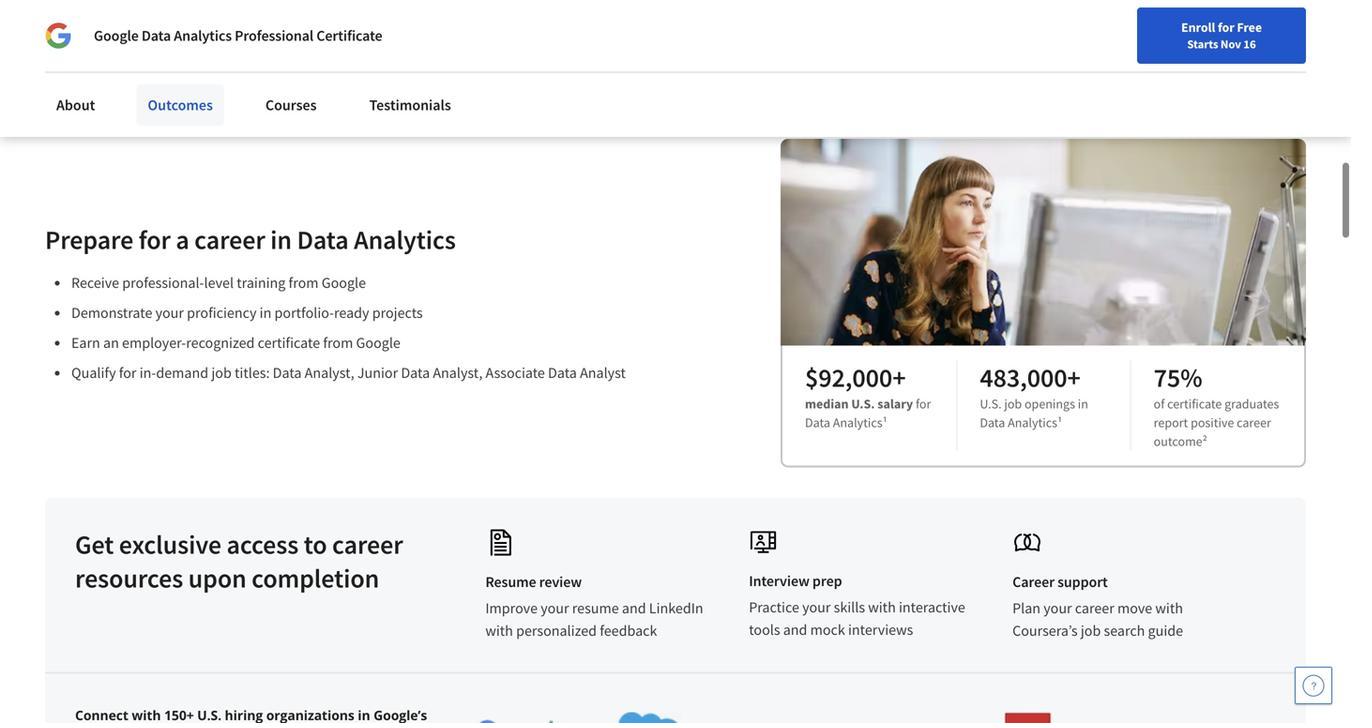 Task type: describe. For each thing, give the bounding box(es) containing it.
demonstrate your proficiency in portfolio-ready projects
[[71, 303, 423, 322]]

linkedin
[[649, 599, 704, 618]]

resume
[[572, 599, 619, 618]]

training
[[237, 273, 286, 292]]

employer-
[[122, 333, 186, 352]]

openings
[[1025, 395, 1075, 412]]

with inside interview prep practice your skills with interactive tools and mock interviews
[[868, 598, 896, 617]]

google partner logo image
[[475, 720, 569, 724]]

outcome
[[1154, 433, 1203, 450]]

and inside interview prep practice your skills with interactive tools and mock interviews
[[783, 621, 807, 639]]

about
[[153, 27, 192, 46]]

data right learn
[[142, 26, 171, 45]]

483,000
[[980, 361, 1067, 394]]

of
[[1154, 395, 1165, 412]]

google data analytics professional certificate
[[94, 26, 382, 45]]

coursera enterprise logos image
[[888, 0, 1263, 34]]

data right junior
[[401, 363, 430, 382]]

²
[[1203, 433, 1208, 450]]

professional
[[235, 26, 314, 45]]

professional-
[[122, 273, 204, 292]]

projects
[[372, 303, 423, 322]]

exclusive
[[119, 528, 221, 561]]

certificate
[[316, 26, 382, 45]]

career
[[1013, 573, 1055, 592]]

outcomes
[[148, 96, 213, 114]]

upon
[[188, 562, 247, 595]]

career inside 75% of certificate graduates report positive career outcome
[[1237, 414, 1271, 431]]

proficiency
[[187, 303, 257, 322]]

coursera
[[195, 27, 254, 46]]

learn more about coursera for business
[[76, 27, 336, 46]]

with inside "resume review improve your resume and linkedin with personalized feedback"
[[485, 622, 513, 640]]

search
[[1104, 622, 1145, 640]]

job inside career support plan your career move with coursera's job search guide
[[1081, 622, 1101, 640]]

career up level
[[194, 223, 265, 256]]

career inside career support plan your career move with coursera's job search guide
[[1075, 599, 1115, 618]]

for inside for data analytics
[[916, 395, 931, 412]]

data inside for data analytics
[[805, 414, 830, 431]]

1 vertical spatial google
[[322, 273, 366, 292]]

enroll for free starts nov 16
[[1181, 19, 1262, 52]]

data inside 483,000 + u.s. job openings in data analytics
[[980, 414, 1005, 431]]

your for resume review improve your resume and linkedin with personalized feedback
[[541, 599, 569, 618]]

resources
[[75, 562, 183, 595]]

portfolio-
[[275, 303, 334, 322]]

support
[[1058, 573, 1108, 592]]

salesforce partner logo image
[[614, 713, 682, 724]]

prepare
[[45, 223, 133, 256]]

u.s. inside 483,000 + u.s. job openings in data analytics
[[980, 395, 1002, 412]]

practice
[[749, 598, 799, 617]]

16
[[1244, 37, 1256, 52]]

interview prep practice your skills with interactive tools and mock interviews
[[749, 572, 965, 639]]

get
[[75, 528, 114, 561]]

$92,000 + median u.s. salary
[[805, 361, 913, 412]]

job inside 483,000 + u.s. job openings in data analytics
[[1004, 395, 1022, 412]]

recognized
[[186, 333, 255, 352]]

qualify
[[71, 363, 116, 382]]

google image
[[45, 23, 71, 49]]

0 vertical spatial in
[[270, 223, 292, 256]]

median
[[805, 395, 849, 412]]

testimonials
[[369, 96, 451, 114]]

earn an employer-recognized certificate from google
[[71, 333, 401, 352]]

completion
[[252, 562, 379, 595]]

resume review improve your resume and linkedin with personalized feedback
[[485, 573, 704, 640]]

access
[[227, 528, 299, 561]]

+ for $92,000
[[893, 361, 906, 394]]

u.s. inside $92,000 + median u.s. salary
[[851, 395, 875, 412]]

analytics inside 483,000 + u.s. job openings in data analytics
[[1008, 414, 1058, 431]]

get exclusive access to career resources upon completion
[[75, 528, 403, 595]]

1 vertical spatial in
[[260, 303, 272, 322]]

75% of certificate graduates report positive career outcome
[[1154, 361, 1279, 450]]

feedback
[[600, 622, 657, 640]]

help center image
[[1303, 675, 1325, 697]]

tools
[[749, 621, 780, 639]]

career inside get exclusive access to career resources upon completion
[[332, 528, 403, 561]]

personalized
[[516, 622, 597, 640]]

2 analyst, from the left
[[433, 363, 483, 382]]

level
[[204, 273, 234, 292]]



Task type: vqa. For each thing, say whether or not it's contained in the screenshot.
upon
yes



Task type: locate. For each thing, give the bounding box(es) containing it.
0 vertical spatial job
[[211, 363, 232, 382]]

data down 483,000
[[980, 414, 1005, 431]]

certificate inside 75% of certificate graduates report positive career outcome
[[1168, 395, 1222, 412]]

¹ down salary
[[883, 414, 888, 431]]

about link
[[45, 84, 106, 126]]

2 vertical spatial job
[[1081, 622, 1101, 640]]

career support plan your career move with coursera's job search guide
[[1013, 573, 1183, 640]]

data up the portfolio-
[[297, 223, 349, 256]]

junior
[[357, 363, 398, 382]]

2 + from the left
[[1067, 361, 1081, 394]]

interviews
[[848, 621, 913, 639]]

certificate
[[258, 333, 320, 352], [1168, 395, 1222, 412]]

job
[[211, 363, 232, 382], [1004, 395, 1022, 412], [1081, 622, 1101, 640]]

1 vertical spatial certificate
[[1168, 395, 1222, 412]]

mock
[[810, 621, 845, 639]]

a
[[176, 223, 189, 256]]

in right openings
[[1078, 395, 1088, 412]]

1 ¹ from the left
[[883, 414, 888, 431]]

free
[[1237, 19, 1262, 36]]

with up interviews
[[868, 598, 896, 617]]

nov
[[1221, 37, 1241, 52]]

data down the median
[[805, 414, 830, 431]]

for left a at the left
[[139, 223, 171, 256]]

1 horizontal spatial from
[[323, 333, 353, 352]]

certificate up positive at bottom right
[[1168, 395, 1222, 412]]

1 horizontal spatial analyst,
[[433, 363, 483, 382]]

job down the recognized
[[211, 363, 232, 382]]

analyst, left associate
[[433, 363, 483, 382]]

courses link
[[254, 84, 328, 126]]

coursera image
[[23, 15, 142, 45]]

career down graduates
[[1237, 414, 1271, 431]]

1 u.s. from the left
[[851, 395, 875, 412]]

2 vertical spatial google
[[356, 333, 401, 352]]

with inside career support plan your career move with coursera's job search guide
[[1156, 599, 1183, 618]]

for for demand
[[119, 363, 137, 382]]

1 vertical spatial and
[[783, 621, 807, 639]]

for for starts
[[1218, 19, 1235, 36]]

salary
[[878, 395, 913, 412]]

2 ¹ from the left
[[1058, 414, 1062, 431]]

to
[[304, 528, 327, 561]]

0 horizontal spatial +
[[893, 361, 906, 394]]

in up the training
[[270, 223, 292, 256]]

for
[[1218, 19, 1235, 36], [257, 27, 276, 46], [139, 223, 171, 256], [119, 363, 137, 382], [916, 395, 931, 412]]

outcomes link
[[136, 84, 224, 126]]

show notifications image
[[1133, 23, 1156, 46]]

skills
[[834, 598, 865, 617]]

your for career support plan your career move with coursera's job search guide
[[1044, 599, 1072, 618]]

analytics inside for data analytics
[[833, 414, 883, 431]]

¹ for 483,000
[[1058, 414, 1062, 431]]

certificate down the portfolio-
[[258, 333, 320, 352]]

your inside "resume review improve your resume and linkedin with personalized feedback"
[[541, 599, 569, 618]]

positive
[[1191, 414, 1234, 431]]

data
[[142, 26, 171, 45], [297, 223, 349, 256], [273, 363, 302, 382], [401, 363, 430, 382], [548, 363, 577, 382], [805, 414, 830, 431], [980, 414, 1005, 431]]

your up personalized
[[541, 599, 569, 618]]

move
[[1118, 599, 1153, 618]]

in
[[270, 223, 292, 256], [260, 303, 272, 322], [1078, 395, 1088, 412]]

titles:
[[235, 363, 270, 382]]

guide
[[1148, 622, 1183, 640]]

for left business
[[257, 27, 276, 46]]

in down the training
[[260, 303, 272, 322]]

more
[[116, 27, 151, 46]]

0 vertical spatial certificate
[[258, 333, 320, 352]]

0 vertical spatial and
[[622, 599, 646, 618]]

menu item
[[993, 19, 1113, 80]]

1 + from the left
[[893, 361, 906, 394]]

google
[[94, 26, 139, 45], [322, 273, 366, 292], [356, 333, 401, 352]]

0 horizontal spatial with
[[485, 622, 513, 640]]

None search field
[[267, 12, 577, 49]]

¹ down openings
[[1058, 414, 1062, 431]]

your for interview prep practice your skills with interactive tools and mock interviews
[[802, 598, 831, 617]]

0 horizontal spatial ¹
[[883, 414, 888, 431]]

1 horizontal spatial +
[[1067, 361, 1081, 394]]

0 horizontal spatial from
[[289, 273, 319, 292]]

about
[[56, 96, 95, 114]]

receive
[[71, 273, 119, 292]]

0 vertical spatial from
[[289, 273, 319, 292]]

report
[[1154, 414, 1188, 431]]

your down professional-
[[155, 303, 184, 322]]

2 horizontal spatial with
[[1156, 599, 1183, 618]]

483,000 + u.s. job openings in data analytics
[[980, 361, 1088, 431]]

2 u.s. from the left
[[980, 395, 1002, 412]]

75%
[[1154, 361, 1203, 394]]

testimonials link
[[358, 84, 462, 126]]

coursera's
[[1013, 622, 1078, 640]]

with down improve
[[485, 622, 513, 640]]

qualify for in-demand job titles: data analyst, junior data analyst, associate data analyst
[[71, 363, 626, 382]]

2 vertical spatial in
[[1078, 395, 1088, 412]]

an
[[103, 333, 119, 352]]

interview
[[749, 572, 810, 591]]

and up feedback
[[622, 599, 646, 618]]

0 vertical spatial google
[[94, 26, 139, 45]]

¹
[[883, 414, 888, 431], [1058, 414, 1062, 431]]

enroll
[[1181, 19, 1216, 36]]

for left in-
[[119, 363, 137, 382]]

and inside "resume review improve your resume and linkedin with personalized feedback"
[[622, 599, 646, 618]]

job left search
[[1081, 622, 1101, 640]]

in-
[[140, 363, 156, 382]]

graduates
[[1225, 395, 1279, 412]]

your inside career support plan your career move with coursera's job search guide
[[1044, 599, 1072, 618]]

learn more about coursera for business link
[[76, 27, 336, 46]]

$92,000
[[805, 361, 893, 394]]

learn
[[76, 27, 113, 46]]

+ inside 483,000 + u.s. job openings in data analytics
[[1067, 361, 1081, 394]]

analyst
[[580, 363, 626, 382]]

google up junior
[[356, 333, 401, 352]]

your up coursera's
[[1044, 599, 1072, 618]]

0 horizontal spatial certificate
[[258, 333, 320, 352]]

your
[[155, 303, 184, 322], [802, 598, 831, 617], [541, 599, 569, 618], [1044, 599, 1072, 618]]

prepare for a career in data analytics
[[45, 223, 456, 256]]

2 horizontal spatial job
[[1081, 622, 1101, 640]]

data left the analyst
[[548, 363, 577, 382]]

career right to
[[332, 528, 403, 561]]

+ inside $92,000 + median u.s. salary
[[893, 361, 906, 394]]

google up ready
[[322, 273, 366, 292]]

for inside enroll for free starts nov 16
[[1218, 19, 1235, 36]]

1 vertical spatial job
[[1004, 395, 1022, 412]]

plan
[[1013, 599, 1041, 618]]

+ up salary
[[893, 361, 906, 394]]

for for career
[[139, 223, 171, 256]]

ready
[[334, 303, 369, 322]]

from up qualify for in-demand job titles: data analyst, junior data analyst, associate data analyst
[[323, 333, 353, 352]]

0 horizontal spatial u.s.
[[851, 395, 875, 412]]

your inside interview prep practice your skills with interactive tools and mock interviews
[[802, 598, 831, 617]]

for data analytics
[[805, 395, 931, 431]]

1 horizontal spatial job
[[1004, 395, 1022, 412]]

demand
[[156, 363, 208, 382]]

for up nov
[[1218, 19, 1235, 36]]

receive professional-level training from google
[[71, 273, 366, 292]]

courses
[[265, 96, 317, 114]]

1 analyst, from the left
[[305, 363, 354, 382]]

interactive
[[899, 598, 965, 617]]

improve
[[485, 599, 538, 618]]

earn
[[71, 333, 100, 352]]

0 horizontal spatial job
[[211, 363, 232, 382]]

1 vertical spatial from
[[323, 333, 353, 352]]

u.s. down 483,000
[[980, 395, 1002, 412]]

career down support
[[1075, 599, 1115, 618]]

associate
[[486, 363, 545, 382]]

u.s. down $92,000
[[851, 395, 875, 412]]

+ for 483,000
[[1067, 361, 1081, 394]]

for right salary
[[916, 395, 931, 412]]

job down 483,000
[[1004, 395, 1022, 412]]

0 horizontal spatial and
[[622, 599, 646, 618]]

demonstrate
[[71, 303, 152, 322]]

from
[[289, 273, 319, 292], [323, 333, 353, 352]]

1 horizontal spatial with
[[868, 598, 896, 617]]

in inside 483,000 + u.s. job openings in data analytics
[[1078, 395, 1088, 412]]

from up the portfolio-
[[289, 273, 319, 292]]

analyst, left junior
[[305, 363, 354, 382]]

google left about
[[94, 26, 139, 45]]

and right the tools
[[783, 621, 807, 639]]

1 horizontal spatial ¹
[[1058, 414, 1062, 431]]

1 horizontal spatial certificate
[[1168, 395, 1222, 412]]

data right titles: on the left bottom of page
[[273, 363, 302, 382]]

review
[[539, 573, 582, 592]]

¹ for $92,000
[[883, 414, 888, 431]]

with
[[868, 598, 896, 617], [1156, 599, 1183, 618], [485, 622, 513, 640]]

your up mock
[[802, 598, 831, 617]]

analytics
[[174, 26, 232, 45], [354, 223, 456, 256], [833, 414, 883, 431], [1008, 414, 1058, 431]]

with up guide
[[1156, 599, 1183, 618]]

1 horizontal spatial and
[[783, 621, 807, 639]]

+ up openings
[[1067, 361, 1081, 394]]

1 horizontal spatial u.s.
[[980, 395, 1002, 412]]

0 horizontal spatial analyst,
[[305, 363, 354, 382]]

resume
[[485, 573, 536, 592]]

starts
[[1187, 37, 1219, 52]]

prep
[[813, 572, 842, 591]]

business
[[278, 27, 336, 46]]

u.s.
[[851, 395, 875, 412], [980, 395, 1002, 412]]



